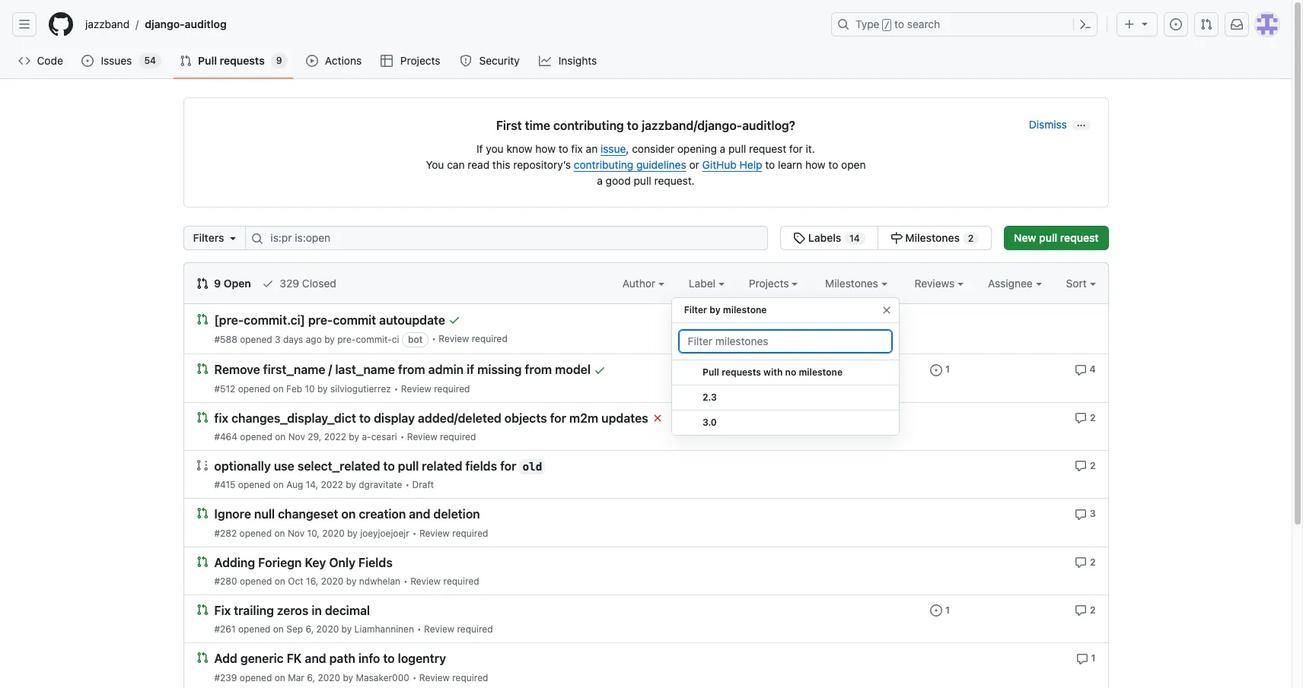 Task type: vqa. For each thing, say whether or not it's contained in the screenshot.


Task type: locate. For each thing, give the bounding box(es) containing it.
fields
[[465, 460, 497, 474]]

9 for 9
[[276, 55, 282, 66]]

3 open pull request image from the top
[[196, 653, 208, 665]]

6 open pull request element from the top
[[196, 604, 208, 617]]

1 open pull request image from the top
[[196, 314, 208, 326]]

0 vertical spatial triangle down image
[[1139, 18, 1151, 30]]

milestones inside issue element
[[905, 231, 960, 244]]

0 horizontal spatial and
[[305, 653, 326, 667]]

open pull request element left adding
[[196, 555, 208, 568]]

14
[[850, 233, 860, 244]]

• right bot
[[432, 334, 436, 345]]

code link
[[12, 49, 70, 72]]

1 horizontal spatial milestones
[[905, 231, 960, 244]]

draft
[[412, 480, 434, 491]]

1 vertical spatial pull
[[702, 367, 719, 378]]

list containing jazzband
[[79, 12, 822, 37]]

milestone right the no
[[799, 367, 842, 378]]

to up 'dgravitate' link
[[383, 460, 395, 474]]

1 vertical spatial 2022
[[321, 480, 343, 491]]

• right the joeyjoejoejr link on the bottom of the page
[[412, 528, 417, 539]]

0 horizontal spatial request
[[749, 142, 787, 155]]

1 horizontal spatial 9
[[276, 55, 282, 66]]

0 vertical spatial pre-
[[308, 314, 333, 328]]

review required link for masaker000
[[419, 673, 488, 684]]

1 vertical spatial requests
[[722, 367, 761, 378]]

contributing up an at left
[[553, 119, 624, 132]]

0 horizontal spatial git pull request image
[[180, 55, 192, 67]]

how down it.
[[805, 158, 826, 171]]

fix trailing zeros in decimal link
[[214, 605, 370, 618]]

fix changes_display_dict to display added/deleted objects for m2m updates
[[214, 412, 648, 426]]

nov left 10,
[[288, 528, 305, 539]]

review right ndwhelan link
[[410, 576, 441, 588]]

1 open pull request element from the top
[[196, 313, 208, 326]]

1 vertical spatial triangle down image
[[227, 232, 239, 244]]

projects inside projects link
[[400, 54, 441, 67]]

by inside optionally use select_related to pull related fields for old #415             opened on aug 14, 2022 by dgravitate • draft
[[346, 480, 356, 491]]

opened down adding
[[240, 576, 272, 588]]

• up logentry
[[417, 624, 421, 636]]

related
[[422, 460, 462, 474]]

required inside fix trailing zeros in decimal #261             opened on sep 6, 2020 by liamhanninen • review required
[[457, 624, 493, 636]]

2020 right 16,
[[321, 576, 344, 588]]

1 horizontal spatial git pull request image
[[196, 278, 208, 290]]

filters
[[193, 231, 224, 244]]

0 horizontal spatial a
[[597, 174, 603, 187]]

open pull request image up "draft pull request" element on the bottom
[[196, 412, 208, 424]]

opened right #464
[[240, 432, 272, 443]]

play image
[[306, 55, 318, 67]]

feb
[[286, 383, 302, 395]]

on down null
[[274, 528, 285, 539]]

by down the decimal
[[342, 624, 352, 636]]

2 horizontal spatial /
[[884, 20, 890, 30]]

first time contributing to jazzband/django-auditlog?
[[496, 119, 796, 132]]

if
[[477, 142, 483, 155]]

github
[[702, 158, 737, 171]]

know
[[507, 142, 533, 155]]

opened inside ignore null changeset on creation and deletion #282             opened on nov 10, 2020 by joeyjoejoejr • review required
[[239, 528, 272, 539]]

reviews button
[[915, 276, 964, 292]]

1 vertical spatial 9
[[214, 277, 221, 290]]

pull down auditlog
[[198, 54, 217, 67]]

1 vertical spatial a
[[597, 174, 603, 187]]

open pull request image left fix
[[196, 604, 208, 617]]

fix up #464
[[214, 412, 228, 426]]

draft pull request element
[[196, 459, 208, 472]]

1 vertical spatial and
[[305, 653, 326, 667]]

review required link down 11 / 11 checks ok "image"
[[439, 334, 508, 345]]

2020 inside adding foriegn key only fields #280             opened on oct 16, 2020 by ndwhelan • review required
[[321, 576, 344, 588]]

to left search on the top of the page
[[895, 18, 904, 30]]

1 vertical spatial 6,
[[307, 673, 315, 684]]

issue opened image
[[82, 55, 94, 67], [930, 364, 943, 377], [930, 605, 943, 618]]

to up masaker000 link
[[383, 653, 395, 667]]

you
[[486, 142, 504, 155]]

and down draft
[[409, 508, 431, 522]]

issue opened image for remove first_name / last_name from admin if missing from model
[[930, 364, 943, 377]]

/ inside jazzband / django-auditlog
[[136, 18, 139, 31]]

review required link for joeyjoejoejr
[[419, 528, 488, 539]]

for left m2m
[[550, 412, 566, 426]]

on down changes_display_dict
[[275, 432, 286, 443]]

a
[[720, 142, 726, 155], [597, 174, 603, 187]]

jazzband link
[[79, 12, 136, 37]]

for left the old
[[500, 460, 517, 474]]

1 horizontal spatial requests
[[722, 367, 761, 378]]

milestones up close menu image
[[825, 277, 881, 290]]

2 inside milestones 2
[[968, 233, 974, 244]]

check image
[[262, 278, 274, 290]]

7 open pull request element from the top
[[196, 652, 208, 665]]

first_name
[[263, 364, 325, 377]]

ignore null changeset on creation and deletion link
[[214, 508, 480, 522]]

open
[[224, 277, 251, 290]]

pull up 2.3
[[702, 367, 719, 378]]

on left creation
[[341, 508, 356, 522]]

masaker000
[[356, 673, 409, 684]]

nov inside ignore null changeset on creation and deletion #282             opened on nov 10, 2020 by joeyjoejoejr • review required
[[288, 528, 305, 539]]

shield image
[[460, 55, 472, 67]]

#588
[[214, 334, 237, 346]]

from down bot
[[398, 364, 425, 377]]

comment image for ignore null changeset on creation and deletion
[[1075, 509, 1087, 521]]

and inside ignore null changeset on creation and deletion #282             opened on nov 10, 2020 by joeyjoejoejr • review required
[[409, 508, 431, 522]]

3 2 link from the top
[[1075, 555, 1096, 569]]

0 vertical spatial projects
[[400, 54, 441, 67]]

list
[[79, 12, 822, 37]]

/ right type
[[884, 20, 890, 30]]

commit
[[333, 314, 376, 328]]

1 vertical spatial contributing
[[574, 158, 634, 171]]

3 comment image from the top
[[1075, 605, 1087, 618]]

triangle down image
[[1139, 18, 1151, 30], [227, 232, 239, 244]]

1 horizontal spatial pre-
[[337, 334, 356, 346]]

git pull request image inside 9 open link
[[196, 278, 208, 290]]

2 vertical spatial comment image
[[1075, 605, 1087, 618]]

#512
[[214, 383, 235, 395]]

insights
[[559, 54, 597, 67]]

good
[[606, 174, 631, 187]]

for left it.
[[789, 142, 803, 155]]

1
[[945, 364, 950, 376], [945, 605, 950, 617], [1091, 653, 1096, 665]]

1 vertical spatial nov
[[288, 528, 305, 539]]

1 horizontal spatial pull
[[702, 367, 719, 378]]

pull for pull requests
[[198, 54, 217, 67]]

and inside add generic fk and path info to logentry #239             opened on mar 6, 2020 by masaker000 • review required
[[305, 653, 326, 667]]

contributing guidelines link
[[574, 158, 686, 171]]

1 link for fix trailing zeros in decimal
[[930, 604, 950, 618]]

2 comment image from the top
[[1075, 461, 1087, 473]]

opened inside fix trailing zeros in decimal #261             opened on sep 6, 2020 by liamhanninen • review required
[[238, 624, 271, 636]]

2 open pull request image from the top
[[196, 508, 208, 520]]

read
[[468, 158, 490, 171]]

projects right table 'image'
[[400, 54, 441, 67]]

•
[[432, 334, 436, 345], [394, 383, 398, 395], [400, 432, 405, 443], [405, 480, 410, 491], [412, 528, 417, 539], [404, 576, 408, 588], [417, 624, 421, 636], [412, 673, 417, 684]]

open pull request element for fix trailing zeros in decimal
[[196, 604, 208, 617]]

code
[[37, 54, 63, 67]]

comment image for fix trailing zeros in decimal
[[1075, 605, 1087, 618]]

from left model
[[525, 364, 552, 377]]

0 horizontal spatial pull
[[198, 54, 217, 67]]

open pull request image
[[196, 314, 208, 326], [196, 363, 208, 376], [196, 556, 208, 568], [196, 604, 208, 617]]

pull up draft
[[398, 460, 419, 474]]

on inside optionally use select_related to pull related fields for old #415             opened on aug 14, 2022 by dgravitate • draft
[[273, 480, 284, 491]]

329
[[280, 277, 299, 290]]

auditlog?
[[742, 119, 796, 132]]

/ inside type / to search
[[884, 20, 890, 30]]

2022 down the select_related
[[321, 480, 343, 491]]

nov
[[288, 432, 305, 443], [288, 528, 305, 539]]

menu containing filter by milestone
[[671, 292, 900, 448]]

how up repository's
[[535, 142, 556, 155]]

closed
[[302, 277, 336, 290]]

review required link
[[439, 334, 508, 345], [401, 383, 470, 395], [407, 432, 476, 443], [419, 528, 488, 539], [410, 576, 479, 588], [424, 624, 493, 636], [419, 673, 488, 684]]

1 for fix trailing zeros in decimal
[[945, 605, 950, 617]]

projects button
[[749, 276, 798, 292]]

0 horizontal spatial requests
[[220, 54, 265, 67]]

0 vertical spatial pull
[[198, 54, 217, 67]]

a-
[[362, 432, 371, 443]]

fix changes_display_dict to display added/deleted objects for m2m updates link
[[214, 412, 648, 426]]

0 horizontal spatial milestone
[[723, 305, 767, 316]]

comment image for adding foriegn key only fields
[[1075, 557, 1087, 569]]

• down logentry
[[412, 673, 417, 684]]

0 vertical spatial contributing
[[553, 119, 624, 132]]

review required link up logentry
[[424, 624, 493, 636]]

1 horizontal spatial and
[[409, 508, 431, 522]]

you
[[426, 158, 444, 171]]

0 horizontal spatial projects
[[400, 54, 441, 67]]

in
[[312, 605, 322, 618]]

for
[[789, 142, 803, 155], [550, 412, 566, 426], [500, 460, 517, 474]]

2 vertical spatial open pull request image
[[196, 653, 208, 665]]

open pull request image
[[196, 412, 208, 424], [196, 508, 208, 520], [196, 653, 208, 665]]

review down deletion
[[419, 528, 450, 539]]

1 horizontal spatial request
[[1060, 231, 1099, 244]]

by down the select_related
[[346, 480, 356, 491]]

1 link for remove first_name / last_name from admin if missing from model
[[930, 363, 950, 377]]

0 horizontal spatial 3
[[275, 334, 281, 346]]

comment image for add generic fk and path info to logentry
[[1076, 654, 1088, 666]]

1 horizontal spatial how
[[805, 158, 826, 171]]

triangle down image left search icon
[[227, 232, 239, 244]]

by inside ignore null changeset on creation and deletion #282             opened on nov 10, 2020 by joeyjoejoejr • review required
[[347, 528, 358, 539]]

0 vertical spatial 1 link
[[930, 363, 950, 377]]

opened
[[240, 334, 272, 346], [238, 383, 270, 395], [240, 432, 272, 443], [238, 480, 271, 491], [239, 528, 272, 539], [240, 576, 272, 588], [238, 624, 271, 636], [240, 673, 272, 684]]

comment image
[[1075, 364, 1087, 377], [1075, 509, 1087, 521], [1075, 557, 1087, 569], [1076, 654, 1088, 666]]

key
[[305, 556, 326, 570]]

sort
[[1066, 277, 1087, 290]]

• right ndwhelan link
[[404, 576, 408, 588]]

milestone down 'projects' popup button
[[723, 305, 767, 316]]

None search field
[[183, 226, 992, 250]]

9 left open
[[214, 277, 221, 290]]

0 vertical spatial milestones
[[905, 231, 960, 244]]

9 open link
[[196, 276, 251, 292]]

requests
[[220, 54, 265, 67], [722, 367, 761, 378]]

0 vertical spatial open pull request image
[[196, 412, 208, 424]]

1 from from the left
[[398, 364, 425, 377]]

pull down contributing guidelines link
[[634, 174, 651, 187]]

pull requests
[[198, 54, 265, 67]]

#464
[[214, 432, 238, 443]]

/ up #512             opened on feb 10 by silviogutierrez • review required
[[328, 364, 332, 377]]

2020
[[322, 528, 345, 539], [321, 576, 344, 588], [316, 624, 339, 636], [318, 673, 340, 684]]

pull
[[729, 142, 746, 155], [634, 174, 651, 187], [1039, 231, 1058, 244], [398, 460, 419, 474]]

0 horizontal spatial milestones
[[825, 277, 881, 290]]

git pull request image
[[180, 55, 192, 67], [196, 278, 208, 290]]

1 vertical spatial fix
[[214, 412, 228, 426]]

pre-commit-ci link
[[337, 334, 399, 346]]

to up repository's
[[559, 142, 568, 155]]

zeros
[[277, 605, 309, 618]]

2020 inside add generic fk and path info to logentry #239             opened on mar 6, 2020 by masaker000 • review required
[[318, 673, 340, 684]]

open pull request element left add
[[196, 652, 208, 665]]

2 vertical spatial for
[[500, 460, 517, 474]]

pull right 'new'
[[1039, 231, 1058, 244]]

0 vertical spatial 9
[[276, 55, 282, 66]]

0 horizontal spatial for
[[500, 460, 517, 474]]

open pull request image left [pre-
[[196, 314, 208, 326]]

by down only
[[346, 576, 357, 588]]

1 vertical spatial comment image
[[1075, 461, 1087, 473]]

0 vertical spatial 6,
[[306, 624, 314, 636]]

review required link down the fix changes_display_dict to display added/deleted objects for m2m updates at left bottom
[[407, 432, 476, 443]]

pull inside new pull request link
[[1039, 231, 1058, 244]]

1 vertical spatial pre-
[[337, 334, 356, 346]]

open pull request element left ignore
[[196, 507, 208, 520]]

comment image inside 2 link
[[1075, 557, 1087, 569]]

milestones right milestone icon
[[905, 231, 960, 244]]

dismiss
[[1029, 118, 1067, 131]]

opened down trailing
[[238, 624, 271, 636]]

6,
[[306, 624, 314, 636], [307, 673, 315, 684]]

0 vertical spatial comment image
[[1075, 413, 1087, 425]]

2 from from the left
[[525, 364, 552, 377]]

1 vertical spatial 1
[[945, 605, 950, 617]]

generic
[[240, 653, 284, 667]]

1 horizontal spatial for
[[550, 412, 566, 426]]

model
[[555, 364, 591, 377]]

open pull request image for fix trailing zeros in decimal
[[196, 604, 208, 617]]

1 vertical spatial git pull request image
[[196, 278, 208, 290]]

by left the a-
[[349, 432, 359, 443]]

2022 inside optionally use select_related to pull related fields for old #415             opened on aug 14, 2022 by dgravitate • draft
[[321, 480, 343, 491]]

and right fk
[[305, 653, 326, 667]]

open pull request image left adding
[[196, 556, 208, 568]]

2020 inside ignore null changeset on creation and deletion #282             opened on nov 10, 2020 by joeyjoejoejr • review required
[[322, 528, 345, 539]]

to left open
[[829, 158, 838, 171]]

2 2 link from the top
[[1075, 459, 1096, 473]]

by down ignore null changeset on creation and deletion 'link'
[[347, 528, 358, 539]]

notifications image
[[1231, 18, 1243, 30]]

can
[[447, 158, 465, 171]]

path
[[329, 653, 355, 667]]

1 vertical spatial issue opened image
[[930, 364, 943, 377]]

open pull request element for adding foriegn key only fields
[[196, 555, 208, 568]]

opened down optionally
[[238, 480, 271, 491]]

16,
[[306, 576, 319, 588]]

command palette image
[[1080, 18, 1092, 30]]

/ for type
[[884, 20, 890, 30]]

1 vertical spatial open pull request image
[[196, 508, 208, 520]]

• inside fix trailing zeros in decimal #261             opened on sep 6, 2020 by liamhanninen • review required
[[417, 624, 421, 636]]

open pull request image left ignore
[[196, 508, 208, 520]]

a down you can read this repository's contributing guidelines or github help
[[597, 174, 603, 187]]

open pull request element up "draft pull request" element on the bottom
[[196, 411, 208, 424]]

/ for jazzband
[[136, 18, 139, 31]]

request up help
[[749, 142, 787, 155]]

2 vertical spatial issue opened image
[[930, 605, 943, 618]]

0 vertical spatial a
[[720, 142, 726, 155]]

0 horizontal spatial /
[[136, 18, 139, 31]]

[pre-commit.ci] pre-commit autoupdate
[[214, 314, 445, 328]]

last_name
[[335, 364, 395, 377]]

objects
[[505, 412, 547, 426]]

1 horizontal spatial fix
[[571, 142, 583, 155]]

9 left play icon on the left top of the page
[[276, 55, 282, 66]]

type / to search
[[856, 18, 940, 30]]

ndwhelan link
[[359, 576, 401, 588]]

draft pull request image
[[196, 460, 208, 472]]

menu
[[671, 292, 900, 448]]

by right 10
[[317, 383, 328, 395]]

1 horizontal spatial from
[[525, 364, 552, 377]]

review required link down logentry
[[419, 673, 488, 684]]

Issues search field
[[245, 226, 768, 250]]

1 horizontal spatial projects
[[749, 277, 792, 290]]

sep
[[286, 624, 303, 636]]

0 vertical spatial and
[[409, 508, 431, 522]]

1 vertical spatial 1 link
[[930, 604, 950, 618]]

review required link for ndwhelan
[[410, 576, 479, 588]]

this
[[493, 158, 510, 171]]

on inside add generic fk and path info to logentry #239             opened on mar 6, 2020 by masaker000 • review required
[[275, 673, 285, 684]]

2 open pull request image from the top
[[196, 363, 208, 376]]

by inside fix trailing zeros in decimal #261             opened on sep 6, 2020 by liamhanninen • review required
[[342, 624, 352, 636]]

by down path
[[343, 673, 353, 684]]

1 vertical spatial request
[[1060, 231, 1099, 244]]

contributing down issue link
[[574, 158, 634, 171]]

0 vertical spatial 1
[[945, 364, 950, 376]]

pull up github help 'link'
[[729, 142, 746, 155]]

open pull request image left remove
[[196, 363, 208, 376]]

contributing
[[553, 119, 624, 132], [574, 158, 634, 171]]

1 link
[[930, 363, 950, 377], [930, 604, 950, 618], [1076, 652, 1096, 666]]

projects up filter by milestone
[[749, 277, 792, 290]]

1 for remove first_name / last_name from admin if missing from model
[[945, 364, 950, 376]]

4 open pull request element from the top
[[196, 507, 208, 520]]

m2m
[[569, 412, 599, 426]]

1 open pull request image from the top
[[196, 412, 208, 424]]

on left "mar"
[[275, 673, 285, 684]]

1 horizontal spatial 3
[[1090, 509, 1096, 520]]

comment image
[[1075, 413, 1087, 425], [1075, 461, 1087, 473], [1075, 605, 1087, 618]]

0 vertical spatial issue opened image
[[82, 55, 94, 67]]

code image
[[18, 55, 30, 67]]

1 vertical spatial milestones
[[825, 277, 881, 290]]

6, right "mar"
[[307, 673, 315, 684]]

required
[[472, 334, 508, 345], [434, 383, 470, 395], [440, 432, 476, 443], [452, 528, 488, 539], [443, 576, 479, 588], [457, 624, 493, 636], [452, 673, 488, 684]]

review required link down deletion
[[419, 528, 488, 539]]

milestones inside popup button
[[825, 277, 881, 290]]

open pull request element
[[196, 313, 208, 326], [196, 363, 208, 376], [196, 411, 208, 424], [196, 507, 208, 520], [196, 555, 208, 568], [196, 604, 208, 617], [196, 652, 208, 665]]

on left sep
[[273, 624, 284, 636]]

comment image inside 3 link
[[1075, 509, 1087, 521]]

open pull request image left add
[[196, 653, 208, 665]]

0 horizontal spatial from
[[398, 364, 425, 377]]

for inside optionally use select_related to pull related fields for old #415             opened on aug 14, 2022 by dgravitate • draft
[[500, 460, 517, 474]]

1 vertical spatial milestone
[[799, 367, 842, 378]]

5 open pull request element from the top
[[196, 555, 208, 568]]

open pull request element left remove
[[196, 363, 208, 376]]

0 horizontal spatial pre-
[[308, 314, 333, 328]]

4 2 link from the top
[[1075, 604, 1096, 618]]

review inside ignore null changeset on creation and deletion #282             opened on nov 10, 2020 by joeyjoejoejr • review required
[[419, 528, 450, 539]]

1 horizontal spatial /
[[328, 364, 332, 377]]

open pull request image for add generic fk and path info to logentry
[[196, 653, 208, 665]]

repository's
[[513, 158, 571, 171]]

actions
[[325, 54, 362, 67]]

29,
[[308, 432, 322, 443]]

2020 down in
[[316, 624, 339, 636]]

0 horizontal spatial 9
[[214, 277, 221, 290]]

add generic fk and path info to logentry link
[[214, 653, 446, 667]]

pre- up ago in the left of the page
[[308, 314, 333, 328]]

pull requests with no milestone
[[702, 367, 842, 378]]

opened inside adding foriegn key only fields #280             opened on oct 16, 2020 by ndwhelan • review required
[[240, 576, 272, 588]]

0 horizontal spatial triangle down image
[[227, 232, 239, 244]]

open pull request element left [pre-
[[196, 313, 208, 326]]

by
[[710, 305, 721, 316], [324, 334, 335, 346], [317, 383, 328, 395], [349, 432, 359, 443], [346, 480, 356, 491], [347, 528, 358, 539], [346, 576, 357, 588], [342, 624, 352, 636], [343, 673, 353, 684]]

0 vertical spatial fix
[[571, 142, 583, 155]]

0 vertical spatial requests
[[220, 54, 265, 67]]

close menu image
[[881, 305, 893, 317]]

jazzband
[[85, 18, 130, 30]]

on left oct
[[275, 576, 285, 588]]

open pull request element for remove first_name / last_name from admin if missing from model
[[196, 363, 208, 376]]

by right filter
[[710, 305, 721, 316]]

pre-
[[308, 314, 333, 328], [337, 334, 356, 346]]

4 open pull request image from the top
[[196, 604, 208, 617]]

2022 right 29,
[[324, 432, 346, 443]]

0 horizontal spatial fix
[[214, 412, 228, 426]]

2 vertical spatial 1 link
[[1076, 652, 1096, 666]]

2020 down the add generic fk and path info to logentry link
[[318, 673, 340, 684]]

2 open pull request element from the top
[[196, 363, 208, 376]]

to
[[895, 18, 904, 30], [627, 119, 639, 132], [559, 142, 568, 155], [765, 158, 775, 171], [829, 158, 838, 171], [359, 412, 371, 426], [383, 460, 395, 474], [383, 653, 395, 667]]

bot
[[408, 334, 423, 346]]

open pull request element for ignore null changeset on creation and deletion
[[196, 507, 208, 520]]

/ left django-
[[136, 18, 139, 31]]

3 open pull request image from the top
[[196, 556, 208, 568]]

#261
[[214, 624, 236, 636]]

how inside to learn how to open a good pull request.
[[805, 158, 826, 171]]

1 vertical spatial projects
[[749, 277, 792, 290]]

2 horizontal spatial for
[[789, 142, 803, 155]]

1 comment image from the top
[[1075, 413, 1087, 425]]

3 open pull request element from the top
[[196, 411, 208, 424]]

1 vertical spatial how
[[805, 158, 826, 171]]

request up the sort popup button
[[1060, 231, 1099, 244]]

0 vertical spatial how
[[535, 142, 556, 155]]

deletion
[[434, 508, 480, 522]]

review inside fix trailing zeros in decimal #261             opened on sep 6, 2020 by liamhanninen • review required
[[424, 624, 455, 636]]

8 / 8 checks ok image
[[594, 364, 606, 377]]

#588             opened 3 days ago by pre-commit-ci
[[214, 334, 399, 346]]

comment image inside 1 link
[[1076, 654, 1088, 666]]

329 closed link
[[262, 276, 336, 292]]

2020 inside fix trailing zeros in decimal #261             opened on sep 6, 2020 by liamhanninen • review required
[[316, 624, 339, 636]]



Task type: describe. For each thing, give the bounding box(es) containing it.
0 horizontal spatial how
[[535, 142, 556, 155]]

search image
[[252, 233, 264, 245]]

review down remove first_name / last_name from admin if missing from model link at the bottom left of page
[[401, 383, 432, 395]]

review down fix changes_display_dict to display added/deleted objects for m2m updates "link"
[[407, 432, 438, 443]]

Filter milestones text field
[[678, 330, 893, 354]]

required inside ignore null changeset on creation and deletion #282             opened on nov 10, 2020 by joeyjoejoejr • review required
[[452, 528, 488, 539]]

to up the a-
[[359, 412, 371, 426]]

#239
[[214, 673, 237, 684]]

adding foriegn key only fields link
[[214, 556, 393, 570]]

cesari
[[371, 432, 397, 443]]

0 vertical spatial nov
[[288, 432, 305, 443]]

assignee
[[988, 277, 1036, 290]]

label button
[[689, 276, 725, 292]]

open pull request image for remove first_name / last_name from admin if missing from model
[[196, 363, 208, 376]]

joeyjoejoejr link
[[360, 528, 409, 539]]

• inside ignore null changeset on creation and deletion #282             opened on nov 10, 2020 by joeyjoejoejr • review required
[[412, 528, 417, 539]]

joeyjoejoejr
[[360, 528, 409, 539]]

open pull request element for fix changes_display_dict to display added/deleted objects for m2m updates
[[196, 411, 208, 424]]

4
[[1090, 364, 1096, 376]]

...
[[1077, 117, 1086, 129]]

pull inside optionally use select_related to pull related fields for old #415             opened on aug 14, 2022 by dgravitate • draft
[[398, 460, 419, 474]]

guidelines
[[636, 158, 686, 171]]

on inside adding foriegn key only fields #280             opened on oct 16, 2020 by ndwhelan • review required
[[275, 576, 285, 588]]

9 open
[[211, 277, 251, 290]]

3.0 link
[[672, 411, 899, 436]]

actions link
[[300, 49, 369, 72]]

6, inside fix trailing zeros in decimal #261             opened on sep 6, 2020 by liamhanninen • review required
[[306, 624, 314, 636]]

issue opened image
[[1170, 18, 1182, 30]]

1 / 6 checks ok image
[[651, 413, 664, 425]]

projects inside 'projects' popup button
[[749, 277, 792, 290]]

graph image
[[539, 55, 551, 67]]

• inside adding foriegn key only fields #280             opened on oct 16, 2020 by ndwhelan • review required
[[404, 576, 408, 588]]

review inside adding foriegn key only fields #280             opened on oct 16, 2020 by ndwhelan • review required
[[410, 576, 441, 588]]

opened inside add generic fk and path info to logentry #239             opened on mar 6, 2020 by masaker000 • review required
[[240, 673, 272, 684]]

draft link
[[412, 480, 434, 491]]

54
[[144, 55, 156, 66]]

open pull request element for [pre-commit.ci] pre-commit autoupdate
[[196, 313, 208, 326]]

fix trailing zeros in decimal #261             opened on sep 6, 2020 by liamhanninen • review required
[[214, 605, 493, 636]]

,
[[626, 142, 629, 155]]

fix
[[214, 605, 231, 618]]

by inside 'menu'
[[710, 305, 721, 316]]

adding
[[214, 556, 255, 570]]

dismiss ...
[[1029, 117, 1086, 131]]

#464             opened on nov 29, 2022 by a-cesari • review required
[[214, 432, 476, 443]]

display
[[374, 412, 415, 426]]

open pull request element for add generic fk and path info to logentry
[[196, 652, 208, 665]]

you can read this repository's contributing guidelines or github help
[[426, 158, 762, 171]]

only
[[329, 556, 356, 570]]

2 vertical spatial 1
[[1091, 653, 1096, 665]]

first
[[496, 119, 522, 132]]

0 vertical spatial request
[[749, 142, 787, 155]]

#512             opened on feb 10 by silviogutierrez • review required
[[214, 383, 470, 395]]

milestones for milestones
[[825, 277, 881, 290]]

add
[[214, 653, 237, 667]]

0 vertical spatial git pull request image
[[180, 55, 192, 67]]

mar
[[288, 673, 304, 684]]

plus image
[[1124, 18, 1136, 30]]

select_related
[[298, 460, 380, 474]]

git pull request image
[[1201, 18, 1213, 30]]

review required link for silviogutierrez
[[401, 383, 470, 395]]

filter by milestone
[[684, 305, 767, 316]]

missing
[[477, 364, 522, 377]]

remove first_name / last_name from admin if missing from model link
[[214, 364, 591, 377]]

add generic fk and path info to logentry #239             opened on mar 6, 2020 by masaker000 • review required
[[214, 653, 488, 684]]

milestones for milestones 2
[[905, 231, 960, 244]]

triangle down image inside filters popup button
[[227, 232, 239, 244]]

1 horizontal spatial triangle down image
[[1139, 18, 1151, 30]]

issues
[[101, 54, 132, 67]]

reviews
[[915, 277, 958, 290]]

with
[[763, 367, 783, 378]]

0 vertical spatial 2022
[[324, 432, 346, 443]]

aug
[[286, 480, 303, 491]]

• review required
[[432, 334, 508, 345]]

3 link
[[1075, 507, 1096, 521]]

changes_display_dict
[[232, 412, 356, 426]]

issue element
[[781, 226, 992, 250]]

open pull request image for fix changes_display_dict to display added/deleted objects for m2m updates
[[196, 412, 208, 424]]

open pull request image for adding foriegn key only fields
[[196, 556, 208, 568]]

requests for pull requests
[[220, 54, 265, 67]]

open pull request image for ignore null changeset on creation and deletion
[[196, 508, 208, 520]]

none search field containing filters
[[183, 226, 992, 250]]

a inside to learn how to open a good pull request.
[[597, 174, 603, 187]]

6, inside add generic fk and path info to logentry #239             opened on mar 6, 2020 by masaker000 • review required
[[307, 673, 315, 684]]

• inside add generic fk and path info to logentry #239             opened on mar 6, 2020 by masaker000 • review required
[[412, 673, 417, 684]]

0 vertical spatial 3
[[275, 334, 281, 346]]

a-cesari link
[[362, 432, 397, 443]]

changeset
[[278, 508, 338, 522]]

11 / 11 checks ok image
[[448, 315, 460, 327]]

issue
[[601, 142, 626, 155]]

9 for 9 open
[[214, 277, 221, 290]]

new pull request
[[1014, 231, 1099, 244]]

1 vertical spatial for
[[550, 412, 566, 426]]

ago
[[306, 334, 322, 346]]

labels
[[808, 231, 841, 244]]

review inside add generic fk and path info to logentry #239             opened on mar 6, 2020 by masaker000 • review required
[[419, 673, 450, 684]]

liamhanninen
[[354, 624, 414, 636]]

comment image inside 4 link
[[1075, 364, 1087, 377]]

ndwhelan
[[359, 576, 401, 588]]

required inside adding foriegn key only fields #280             opened on oct 16, 2020 by ndwhelan • review required
[[443, 576, 479, 588]]

learn
[[778, 158, 803, 171]]

to inside optionally use select_related to pull related fields for old #415             opened on aug 14, 2022 by dgravitate • draft
[[383, 460, 395, 474]]

decimal
[[325, 605, 370, 618]]

0 vertical spatial milestone
[[723, 305, 767, 316]]

labels 14
[[806, 231, 860, 244]]

masaker000 link
[[356, 673, 409, 684]]

optionally use select_related to pull related fields for old #415             opened on aug 14, 2022 by dgravitate • draft
[[214, 460, 542, 491]]

by right ago in the left of the page
[[324, 334, 335, 346]]

to up ,
[[627, 119, 639, 132]]

to right help
[[765, 158, 775, 171]]

github help link
[[702, 158, 762, 171]]

Search all issues text field
[[245, 226, 768, 250]]

opened down remove
[[238, 383, 270, 395]]

homepage image
[[49, 12, 73, 37]]

pull for pull requests with no milestone
[[702, 367, 719, 378]]

security
[[479, 54, 520, 67]]

by inside add generic fk and path info to logentry #239             opened on mar 6, 2020 by masaker000 • review required
[[343, 673, 353, 684]]

milestone image
[[890, 232, 903, 244]]

insights link
[[533, 49, 604, 72]]

329 closed
[[277, 277, 336, 290]]

tag image
[[793, 232, 806, 244]]

author button
[[623, 276, 665, 292]]

review required link for a-cesari
[[407, 432, 476, 443]]

required inside add generic fk and path info to logentry #239             opened on mar 6, 2020 by masaker000 • review required
[[452, 673, 488, 684]]

0 vertical spatial for
[[789, 142, 803, 155]]

table image
[[381, 55, 393, 67]]

issue opened image for fix trailing zeros in decimal
[[930, 605, 943, 618]]

issue link
[[601, 142, 626, 155]]

pull inside to learn how to open a good pull request.
[[634, 174, 651, 187]]

on left feb
[[273, 383, 284, 395]]

adding foriegn key only fields #280             opened on oct 16, 2020 by ndwhelan • review required
[[214, 556, 479, 588]]

to inside add generic fk and path info to logentry #239             opened on mar 6, 2020 by masaker000 • review required
[[383, 653, 395, 667]]

review required link for liamhanninen
[[424, 624, 493, 636]]

10,
[[307, 528, 320, 539]]

on inside fix trailing zeros in decimal #261             opened on sep 6, 2020 by liamhanninen • review required
[[273, 624, 284, 636]]

requests for pull requests with no milestone
[[722, 367, 761, 378]]

• right cesari
[[400, 432, 405, 443]]

to learn how to open a good pull request.
[[597, 158, 866, 187]]

• inside optionally use select_related to pull related fields for old #415             opened on aug 14, 2022 by dgravitate • draft
[[405, 480, 410, 491]]

silviogutierrez link
[[330, 383, 391, 395]]

if
[[467, 364, 474, 377]]

14,
[[306, 480, 318, 491]]

1 2 link from the top
[[1075, 411, 1096, 425]]

or
[[689, 158, 699, 171]]

3.0
[[702, 417, 717, 429]]

ignore null changeset on creation and deletion #282             opened on nov 10, 2020 by joeyjoejoejr • review required
[[214, 508, 488, 539]]

autoupdate
[[379, 314, 445, 328]]

• down remove first_name / last_name from admin if missing from model link at the bottom left of page
[[394, 383, 398, 395]]

foriegn
[[258, 556, 302, 570]]

projects link
[[375, 49, 448, 72]]

by inside adding foriegn key only fields #280             opened on oct 16, 2020 by ndwhelan • review required
[[346, 576, 357, 588]]

review required link for pre-commit-ci
[[439, 334, 508, 345]]

info
[[358, 653, 380, 667]]

open pull request image for [pre-commit.ci] pre-commit autoupdate
[[196, 314, 208, 326]]

review down 11 / 11 checks ok "image"
[[439, 334, 469, 345]]

fk
[[287, 653, 302, 667]]

1 horizontal spatial milestone
[[799, 367, 842, 378]]

opened down commit.ci]
[[240, 334, 272, 346]]

[pre-
[[214, 314, 244, 328]]

an
[[586, 142, 598, 155]]

pull requests with no milestone link
[[672, 361, 899, 386]]

opened inside optionally use select_related to pull related fields for old #415             opened on aug 14, 2022 by dgravitate • draft
[[238, 480, 271, 491]]

django-auditlog link
[[139, 12, 233, 37]]

1 horizontal spatial a
[[720, 142, 726, 155]]

days
[[283, 334, 303, 346]]

1 vertical spatial 3
[[1090, 509, 1096, 520]]

comment image for optionally use select_related to pull related fields for
[[1075, 461, 1087, 473]]



